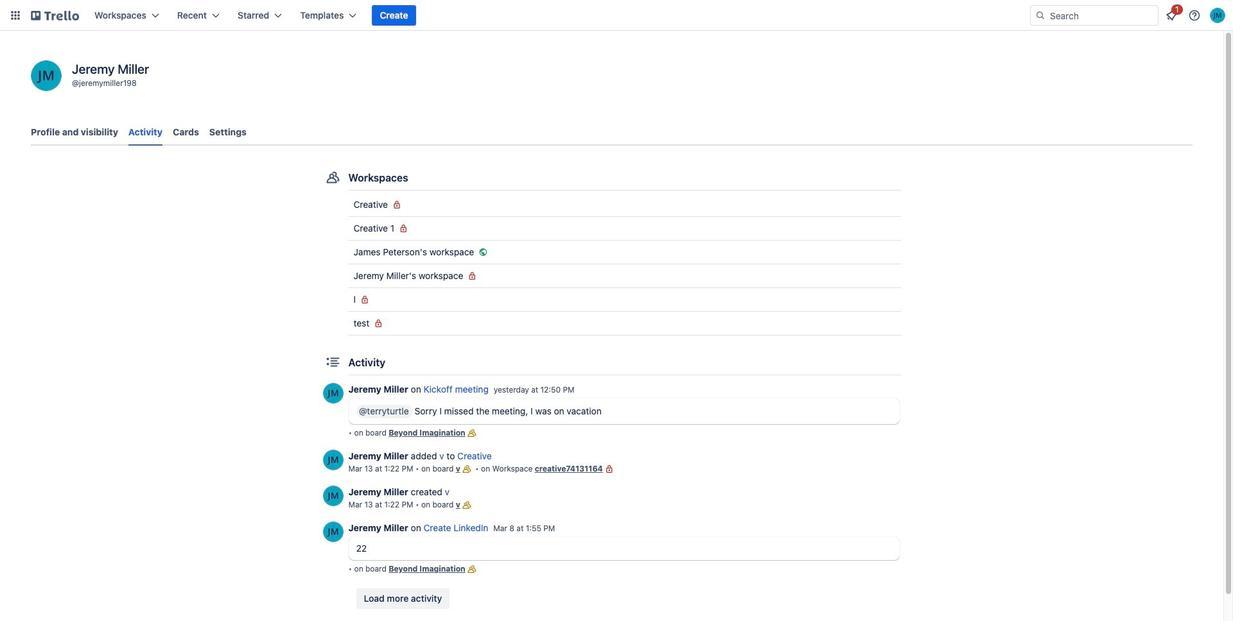 Task type: describe. For each thing, give the bounding box(es) containing it.
1 notification image
[[1164, 8, 1179, 23]]

1 vertical spatial jeremy miller (jeremymiller198) image
[[323, 522, 343, 543]]

2 all members of the workspace can see and edit this board. image from the top
[[466, 563, 478, 576]]

open information menu image
[[1188, 9, 1201, 22]]

this workspace is private. it's not indexed or visible to those outside the workspace. image
[[603, 463, 616, 476]]

1 all members of the workspace can see and edit this board. image from the top
[[460, 463, 473, 476]]

Search field
[[1030, 5, 1159, 26]]

0 horizontal spatial jeremy miller (jeremymiller198) image
[[31, 60, 62, 91]]

search image
[[1036, 10, 1046, 21]]



Task type: locate. For each thing, give the bounding box(es) containing it.
0 vertical spatial all members of the workspace can see and edit this board. image
[[466, 427, 478, 440]]

0 vertical spatial jeremy miller (jeremymiller198) image
[[31, 60, 62, 91]]

jeremy miller (jeremymiller198) image inside primary element
[[1210, 8, 1226, 23]]

primary element
[[0, 0, 1233, 31]]

1 vertical spatial all members of the workspace can see and edit this board. image
[[466, 563, 478, 576]]

1 all members of the workspace can see and edit this board. image from the top
[[466, 427, 478, 440]]

all members of the workspace can see and edit this board. image
[[466, 427, 478, 440], [466, 563, 478, 576]]

back to home image
[[31, 5, 79, 26]]

0 vertical spatial all members of the workspace can see and edit this board. image
[[460, 463, 473, 476]]

2 all members of the workspace can see and edit this board. image from the top
[[460, 499, 473, 512]]

1 horizontal spatial jeremy miller (jeremymiller198) image
[[323, 522, 343, 543]]

all members of the workspace can see and edit this board. image
[[460, 463, 473, 476], [460, 499, 473, 512]]

1 vertical spatial all members of the workspace can see and edit this board. image
[[460, 499, 473, 512]]

jeremy miller (jeremymiller198) image
[[1210, 8, 1226, 23], [323, 384, 343, 404], [323, 450, 343, 471], [323, 486, 343, 507]]

jeremy miller (jeremymiller198) image
[[31, 60, 62, 91], [323, 522, 343, 543]]

sm image
[[391, 199, 403, 211], [397, 222, 410, 235], [477, 246, 490, 259], [466, 270, 479, 283], [358, 294, 371, 306], [372, 317, 385, 330]]



Task type: vqa. For each thing, say whether or not it's contained in the screenshot.
Management
no



